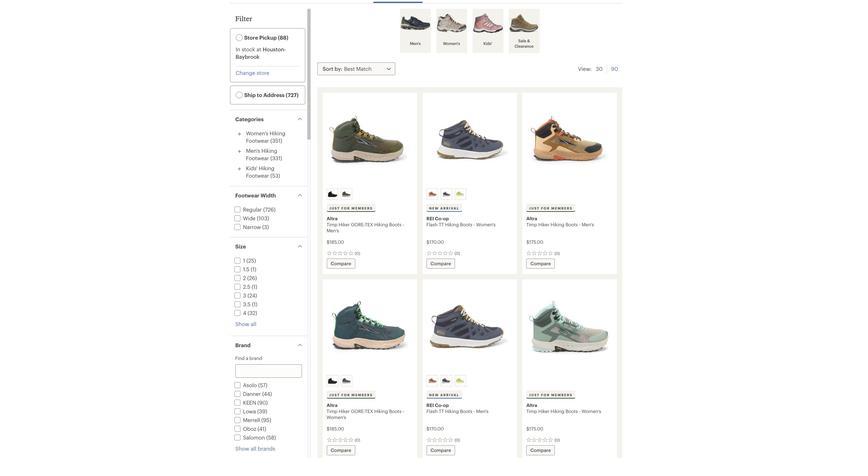 Task type: locate. For each thing, give the bounding box(es) containing it.
flash down rust/clementine image
[[427, 409, 438, 414]]

rei co-op flash tt hiking boots - women's
[[427, 216, 496, 228]]

0 vertical spatial gore-
[[351, 222, 365, 228]]

address
[[264, 92, 285, 98]]

just for members
[[330, 206, 373, 210], [530, 206, 573, 210], [330, 393, 373, 397], [530, 393, 573, 397]]

kids' link
[[473, 9, 503, 52]]

1 show from the top
[[235, 321, 250, 327]]

2 lime/white image from the top
[[456, 376, 466, 386]]

altra
[[327, 216, 338, 222], [527, 216, 538, 222], [327, 403, 338, 408], [527, 403, 538, 408]]

boots for rei co-op flash tt hiking boots - women's
[[460, 222, 473, 228]]

1 vertical spatial lime/white image
[[456, 376, 466, 386]]

members up altra timp hiker gore-tex hiking boots - women's
[[352, 393, 373, 397]]

1 new from the top
[[430, 206, 439, 210]]

compare for altra timp hiker gore-tex hiking boots - women's
[[331, 448, 352, 453]]

show down 4
[[235, 321, 250, 327]]

co- down rust/clementine image
[[435, 403, 443, 408]]

footwear left (53)
[[246, 172, 269, 179]]

1 new arrival from the top
[[430, 206, 460, 210]]

members up altra timp hiker hiking boots - women's
[[552, 393, 573, 397]]

altra inside altra timp hiker hiking boots - women's
[[527, 403, 538, 408]]

tt inside rei co-op flash tt hiking boots - men's
[[439, 409, 444, 414]]

compare button for altra timp hiker gore-tex hiking boots - men's
[[327, 259, 356, 269]]

2 arrival from the top
[[441, 393, 460, 397]]

compare button for altra timp hiker gore-tex hiking boots - women's
[[327, 446, 356, 456]]

a
[[246, 356, 248, 361]]

rei inside rei co-op flash tt hiking boots - women's
[[427, 216, 434, 222]]

odyssey gray/tapenade image for rei co-op flash tt hiking boots - men's
[[442, 376, 451, 386]]

men's link
[[401, 9, 430, 52]]

0 vertical spatial kids'
[[484, 41, 493, 46]]

1 op from the top
[[443, 216, 449, 222]]

rei inside rei co-op flash tt hiking boots - men's
[[427, 403, 434, 408]]

gore- down dusty olive icon
[[351, 222, 365, 228]]

(1)
[[251, 266, 257, 273], [252, 284, 257, 290], [252, 301, 258, 308]]

altra timp hiker hiking boots - men's
[[527, 216, 595, 228]]

footwear up 'regular' link
[[235, 192, 260, 199]]

ship to address (727) button
[[232, 87, 304, 103]]

kids'
[[484, 41, 493, 46], [246, 165, 258, 171]]

brand
[[235, 342, 251, 349]]

just for members up altra timp hiker hiking boots - women's
[[530, 393, 573, 397]]

boots inside "altra timp hiker gore-tex hiking boots - men's"
[[390, 222, 402, 228]]

just for members down dusty olive icon
[[330, 206, 373, 210]]

0 vertical spatial $170.00
[[427, 239, 444, 245]]

men's inside rei co-op flash tt hiking boots - men's
[[477, 409, 489, 414]]

2 new from the top
[[430, 393, 439, 397]]

hiker inside altra timp hiker hiking boots - women's
[[539, 409, 550, 414]]

$170.00 for rei co-op flash tt hiking boots - men's
[[427, 426, 444, 432]]

1 $170.00 from the top
[[427, 239, 444, 245]]

2 co- from the top
[[435, 403, 443, 408]]

just for altra timp hiker gore-tex hiking boots - men's
[[330, 206, 340, 210]]

footwear up kids' hiking footwear
[[246, 155, 269, 161]]

1 tt from the top
[[439, 222, 444, 228]]

lime/white image up rei co-op flash tt hiking boots - women's at the top right
[[456, 190, 466, 199]]

rei down rust/clementine image
[[427, 403, 434, 408]]

flash inside rei co-op flash tt hiking boots - women's
[[427, 222, 438, 228]]

hiker for timp hiker hiking boots - women's
[[539, 409, 550, 414]]

2 rei from the top
[[427, 403, 434, 408]]

show
[[235, 321, 250, 327], [235, 446, 250, 452]]

arrival
[[441, 206, 460, 210], [441, 393, 460, 397]]

toggle kids%27-hiking-footwear sub-items image
[[235, 165, 244, 173]]

(26)
[[248, 275, 257, 281]]

men's hiking footwear
[[246, 148, 277, 161]]

just down black icon
[[330, 393, 340, 397]]

altra timp hiker gore-tex hiking boots - women's
[[327, 403, 404, 421]]

0 vertical spatial rei
[[427, 216, 434, 222]]

men's inside "men's hiking footwear"
[[246, 148, 260, 154]]

1 all from the top
[[251, 321, 257, 327]]

size
[[235, 243, 246, 250]]

women's
[[443, 41, 460, 46], [246, 130, 269, 136], [477, 222, 496, 228], [582, 409, 602, 414], [327, 415, 346, 421]]

(0) for altra timp hiker hiking boots - men's
[[555, 251, 560, 256]]

timp inside altra timp hiker gore-tex hiking boots - women's
[[327, 409, 338, 414]]

3.5
[[243, 301, 251, 308]]

group for rei co-op flash tt hiking boots - men's
[[426, 374, 514, 388]]

new for rei co-op flash tt hiking boots - women's
[[430, 206, 439, 210]]

1 vertical spatial rei
[[427, 403, 434, 408]]

women's hiking footwear
[[246, 130, 286, 144]]

footwear inside women's hiking footwear
[[246, 137, 269, 144]]

0 vertical spatial all
[[251, 321, 257, 327]]

members up "altra timp hiker hiking boots - men's"
[[552, 206, 573, 210]]

(0) down altra timp hiker gore-tex hiking boots - women's
[[355, 438, 360, 443]]

show inside button
[[235, 446, 250, 452]]

2 $185.00 from the top
[[327, 426, 344, 432]]

compare button for rei co-op flash tt hiking boots - women's
[[427, 259, 456, 269]]

tex for men's
[[365, 222, 373, 228]]

arrival up rei co-op flash tt hiking boots - women's at the top right
[[441, 206, 460, 210]]

compare
[[331, 261, 352, 267], [431, 261, 451, 267], [531, 261, 551, 267], [331, 448, 352, 453], [431, 448, 451, 453], [531, 448, 551, 453]]

timp inside "altra timp hiker hiking boots - men's"
[[527, 222, 538, 228]]

size button
[[230, 238, 307, 256]]

co- for rei co-op flash tt hiking boots - men's
[[435, 403, 443, 408]]

gore- inside altra timp hiker gore-tex hiking boots - women's
[[351, 409, 365, 414]]

just down black image
[[330, 206, 340, 210]]

2 show from the top
[[235, 446, 250, 452]]

brand
[[250, 356, 262, 361]]

all for show all
[[251, 321, 257, 327]]

for
[[342, 206, 351, 210], [542, 206, 550, 210], [342, 393, 351, 397], [542, 393, 550, 397]]

&
[[528, 38, 530, 43]]

(1) right 3.5
[[252, 301, 258, 308]]

women's inside altra timp hiker hiking boots - women's
[[582, 409, 602, 414]]

new arrival down rust/clementine icon
[[430, 206, 460, 210]]

kids' right toggle kids%27-hiking-footwear sub-items image
[[246, 165, 258, 171]]

2 all from the top
[[251, 446, 257, 452]]

men's hiking footwear link
[[246, 148, 277, 161]]

categories button
[[230, 110, 307, 128]]

members for altra timp hiker gore-tex hiking boots - women's
[[352, 393, 373, 397]]

tex inside altra timp hiker gore-tex hiking boots - women's
[[365, 409, 373, 414]]

arrival for rei co-op flash tt hiking boots - men's
[[441, 393, 460, 397]]

(103)
[[257, 215, 269, 222]]

altra inside "altra timp hiker gore-tex hiking boots - men's"
[[327, 216, 338, 222]]

arrival for rei co-op flash tt hiking boots - women's
[[441, 206, 460, 210]]

(32)
[[248, 310, 257, 316]]

2 $175.00 from the top
[[527, 426, 544, 432]]

(24)
[[248, 292, 257, 299]]

hiking inside altra timp hiker hiking boots - women's
[[551, 409, 565, 414]]

gore- inside "altra timp hiker gore-tex hiking boots - men's"
[[351, 222, 365, 228]]

kids' for kids'
[[484, 41, 493, 46]]

1 vertical spatial new
[[430, 393, 439, 397]]

(0) down "altra timp hiker hiking boots - men's"
[[555, 251, 560, 256]]

(0) down rei co-op flash tt hiking boots - men's
[[455, 438, 460, 443]]

footwear for women's
[[246, 137, 269, 144]]

hiker inside "altra timp hiker hiking boots - men's"
[[539, 222, 550, 228]]

1 arrival from the top
[[441, 206, 460, 210]]

for up "altra timp hiker hiking boots - men's"
[[542, 206, 550, 210]]

altra inside altra timp hiker gore-tex hiking boots - women's
[[327, 403, 338, 408]]

0 vertical spatial (1)
[[251, 266, 257, 273]]

1 odyssey gray/tapenade image from the top
[[442, 190, 451, 199]]

altra for altra timp hiker hiking boots - women's
[[527, 403, 538, 408]]

just for members up "altra timp hiker hiking boots - men's"
[[530, 206, 573, 210]]

group up "altra timp hiker gore-tex hiking boots - men's"
[[326, 187, 414, 201]]

compare for altra timp hiker hiking boots - men's
[[531, 261, 551, 267]]

new down rust/clementine icon
[[430, 206, 439, 210]]

tt inside rei co-op flash tt hiking boots - women's
[[439, 222, 444, 228]]

$185.00
[[327, 239, 344, 245], [327, 426, 344, 432]]

timp inside "altra timp hiker gore-tex hiking boots - men's"
[[327, 222, 338, 228]]

2 $170.00 from the top
[[427, 426, 444, 432]]

show down salomon link
[[235, 446, 250, 452]]

sale & clearance image
[[510, 11, 539, 35]]

just for members for altra timp hiker gore-tex hiking boots - women's
[[330, 393, 373, 397]]

group up altra timp hiker gore-tex hiking boots - women's
[[326, 374, 414, 388]]

- for altra timp hiker gore-tex hiking boots - men's
[[403, 222, 404, 228]]

0 vertical spatial op
[[443, 216, 449, 222]]

members
[[352, 206, 373, 210], [552, 206, 573, 210], [352, 393, 373, 397], [552, 393, 573, 397]]

$185.00 for men's
[[327, 239, 344, 245]]

hiker inside "altra timp hiker gore-tex hiking boots - men's"
[[339, 222, 350, 228]]

group
[[326, 187, 414, 201], [426, 187, 514, 201], [326, 374, 414, 388], [426, 374, 514, 388]]

2 vertical spatial (1)
[[252, 301, 258, 308]]

0 vertical spatial flash
[[427, 222, 438, 228]]

1 rei from the top
[[427, 216, 434, 222]]

Find a brand text field
[[235, 365, 302, 378]]

just up altra timp hiker hiking boots - women's
[[530, 393, 540, 397]]

0 vertical spatial arrival
[[441, 206, 460, 210]]

all inside button
[[251, 446, 257, 452]]

flash down rust/clementine icon
[[427, 222, 438, 228]]

2 odyssey gray/tapenade image from the top
[[442, 376, 451, 386]]

1 vertical spatial tt
[[439, 409, 444, 414]]

1 co- from the top
[[435, 216, 443, 222]]

co-
[[435, 216, 443, 222], [435, 403, 443, 408]]

members for altra timp hiker hiking boots - men's
[[552, 206, 573, 210]]

1 vertical spatial flash
[[427, 409, 438, 414]]

odyssey gray/tapenade image right rust/clementine icon
[[442, 190, 451, 199]]

new for rei co-op flash tt hiking boots - men's
[[430, 393, 439, 397]]

footwear inside kids' hiking footwear
[[246, 172, 269, 179]]

(351)
[[271, 137, 282, 144]]

boots inside "altra timp hiker hiking boots - men's"
[[566, 222, 578, 228]]

0 vertical spatial new arrival
[[430, 206, 460, 210]]

timp inside altra timp hiker hiking boots - women's
[[527, 409, 538, 414]]

odyssey gray/tapenade image right rust/clementine image
[[442, 376, 451, 386]]

hiking
[[270, 130, 286, 136], [262, 148, 277, 154], [259, 165, 275, 171], [375, 222, 388, 228], [446, 222, 459, 228], [551, 222, 565, 228], [375, 409, 388, 414], [446, 409, 459, 414], [551, 409, 565, 414]]

(44)
[[262, 391, 272, 397]]

1 vertical spatial arrival
[[441, 393, 460, 397]]

for up altra timp hiker hiking boots - women's
[[542, 393, 550, 397]]

2 tex from the top
[[365, 409, 373, 414]]

just for members down navy image
[[330, 393, 373, 397]]

new down rust/clementine image
[[430, 393, 439, 397]]

2 op from the top
[[443, 403, 449, 408]]

men's
[[410, 41, 421, 46], [246, 148, 260, 154], [582, 222, 595, 228], [327, 228, 339, 234], [477, 409, 489, 414]]

odyssey gray/tapenade image
[[442, 190, 451, 199], [442, 376, 451, 386]]

lime/white image up rei co-op flash tt hiking boots - men's
[[456, 376, 466, 386]]

keen link
[[233, 400, 256, 406]]

rei co-op flash tt hiking boots - women's 0 image
[[427, 97, 513, 186]]

- inside rei co-op flash tt hiking boots - women's
[[474, 222, 475, 228]]

0 horizontal spatial kids'
[[246, 165, 258, 171]]

2 flash from the top
[[427, 409, 438, 414]]

2 link
[[233, 275, 246, 281]]

lime/white image
[[456, 190, 466, 199], [456, 376, 466, 386]]

1 vertical spatial new arrival
[[430, 393, 460, 397]]

dusty olive image
[[342, 190, 351, 199]]

(1) right 1.5 in the left bottom of the page
[[251, 266, 257, 273]]

flash
[[427, 222, 438, 228], [427, 409, 438, 414]]

members up "altra timp hiker gore-tex hiking boots - men's"
[[352, 206, 373, 210]]

$175.00 for altra timp hiker hiking boots - women's
[[527, 426, 544, 432]]

just up "altra timp hiker hiking boots - men's"
[[530, 206, 540, 210]]

2 new arrival from the top
[[430, 393, 460, 397]]

kids' inside kids' hiking footwear
[[246, 165, 258, 171]]

boots inside altra timp hiker hiking boots - women's
[[566, 409, 578, 414]]

1 vertical spatial $170.00
[[427, 426, 444, 432]]

1 vertical spatial gore-
[[351, 409, 365, 414]]

$170.00 down rei co-op flash tt hiking boots - women's at the top right
[[427, 239, 444, 245]]

flash inside rei co-op flash tt hiking boots - men's
[[427, 409, 438, 414]]

rei down rust/clementine icon
[[427, 216, 434, 222]]

gore- for men's
[[351, 222, 365, 228]]

(0) down "altra timp hiker gore-tex hiking boots - men's"
[[355, 251, 360, 256]]

- inside "altra timp hiker gore-tex hiking boots - men's"
[[403, 222, 404, 228]]

0 vertical spatial $175.00
[[527, 239, 544, 245]]

change
[[236, 70, 256, 76]]

-
[[403, 222, 404, 228], [474, 222, 475, 228], [580, 222, 581, 228], [403, 409, 404, 414], [474, 409, 475, 414], [580, 409, 581, 414]]

narrow
[[243, 224, 261, 230]]

(331)
[[271, 155, 282, 161]]

for down dusty olive icon
[[342, 206, 351, 210]]

(1) right 2.5
[[252, 284, 257, 290]]

new arrival down rust/clementine image
[[430, 393, 460, 397]]

0 vertical spatial tex
[[365, 222, 373, 228]]

all inside button
[[251, 321, 257, 327]]

merrell
[[243, 417, 260, 424]]

rei
[[427, 216, 434, 222], [427, 403, 434, 408]]

1 gore- from the top
[[351, 222, 365, 228]]

0 vertical spatial $185.00
[[327, 239, 344, 245]]

regular (726) wide (103) narrow (3)
[[243, 206, 276, 230]]

to
[[257, 92, 262, 98]]

tex inside "altra timp hiker gore-tex hiking boots - men's"
[[365, 222, 373, 228]]

co- for rei co-op flash tt hiking boots - women's
[[435, 216, 443, 222]]

co- inside rei co-op flash tt hiking boots - men's
[[435, 403, 443, 408]]

(0) down rei co-op flash tt hiking boots - women's at the top right
[[455, 251, 460, 256]]

just for altra timp hiker hiking boots - women's
[[530, 393, 540, 397]]

1 vertical spatial odyssey gray/tapenade image
[[442, 376, 451, 386]]

- for rei co-op flash tt hiking boots - women's
[[474, 222, 475, 228]]

categories
[[235, 116, 264, 122]]

just for altra timp hiker gore-tex hiking boots - women's
[[330, 393, 340, 397]]

flash for rei co-op flash tt hiking boots - men's
[[427, 409, 438, 414]]

0 vertical spatial lime/white image
[[456, 190, 466, 199]]

rei co-op flash tt hiking boots - men's 0 image
[[427, 284, 513, 373]]

1 vertical spatial co-
[[435, 403, 443, 408]]

0 vertical spatial show
[[235, 321, 250, 327]]

co- inside rei co-op flash tt hiking boots - women's
[[435, 216, 443, 222]]

$170.00 down rei co-op flash tt hiking boots - men's
[[427, 426, 444, 432]]

footwear inside "men's hiking footwear"
[[246, 155, 269, 161]]

new
[[430, 206, 439, 210], [430, 393, 439, 397]]

boots inside altra timp hiker gore-tex hiking boots - women's
[[390, 409, 402, 414]]

1 vertical spatial all
[[251, 446, 257, 452]]

hiker for timp hiker gore-tex hiking boots - women's
[[339, 409, 350, 414]]

1 vertical spatial op
[[443, 403, 449, 408]]

footwear up men's hiking footwear "link"
[[246, 137, 269, 144]]

op inside rei co-op flash tt hiking boots - men's
[[443, 403, 449, 408]]

narrow link
[[233, 224, 261, 230]]

timp for timp hiker gore-tex hiking boots - women's
[[327, 409, 338, 414]]

co- down rust/clementine icon
[[435, 216, 443, 222]]

2 gore- from the top
[[351, 409, 365, 414]]

1 horizontal spatial kids'
[[484, 41, 493, 46]]

0 vertical spatial co-
[[435, 216, 443, 222]]

asolo link
[[233, 382, 257, 389]]

show all brands button
[[235, 445, 275, 453]]

all down salomon
[[251, 446, 257, 452]]

0 vertical spatial tt
[[439, 222, 444, 228]]

1 vertical spatial show
[[235, 446, 250, 452]]

boots
[[390, 222, 402, 228], [460, 222, 473, 228], [566, 222, 578, 228], [390, 409, 402, 414], [460, 409, 473, 414], [566, 409, 578, 414]]

men's inside "altra timp hiker gore-tex hiking boots - men's"
[[327, 228, 339, 234]]

at
[[257, 46, 261, 52]]

1 lime/white image from the top
[[456, 190, 466, 199]]

- inside altra timp hiker gore-tex hiking boots - women's
[[403, 409, 404, 414]]

1 vertical spatial tex
[[365, 409, 373, 414]]

1 vertical spatial kids'
[[246, 165, 258, 171]]

kids' for kids' hiking footwear
[[246, 165, 258, 171]]

tex for women's
[[365, 409, 373, 414]]

(0) down altra timp hiker hiking boots - women's
[[555, 438, 560, 443]]

- inside rei co-op flash tt hiking boots - men's
[[474, 409, 475, 414]]

gore- down navy image
[[351, 409, 365, 414]]

2.5
[[243, 284, 251, 290]]

3 link
[[233, 292, 246, 299]]

black image
[[328, 376, 337, 386]]

altra timp hiker gore-tex hiking boots - men's 0 image
[[327, 97, 413, 186]]

change store button
[[236, 69, 270, 77]]

group up rei co-op flash tt hiking boots - women's at the top right
[[426, 187, 514, 201]]

all down (32)
[[251, 321, 257, 327]]

footwear
[[246, 137, 269, 144], [246, 155, 269, 161], [246, 172, 269, 179], [235, 192, 260, 199]]

1 vertical spatial $175.00
[[527, 426, 544, 432]]

clearance
[[515, 44, 534, 48]]

- inside "altra timp hiker hiking boots - men's"
[[580, 222, 581, 228]]

new arrival
[[430, 206, 460, 210], [430, 393, 460, 397]]

tex
[[365, 222, 373, 228], [365, 409, 373, 414]]

0 vertical spatial new
[[430, 206, 439, 210]]

1 tex from the top
[[365, 222, 373, 228]]

boots inside rei co-op flash tt hiking boots - women's
[[460, 222, 473, 228]]

oboz link
[[233, 426, 256, 432]]

show inside button
[[235, 321, 250, 327]]

2 tt from the top
[[439, 409, 444, 414]]

group up rei co-op flash tt hiking boots - men's
[[426, 374, 514, 388]]

0 vertical spatial odyssey gray/tapenade image
[[442, 190, 451, 199]]

altra inside "altra timp hiker hiking boots - men's"
[[527, 216, 538, 222]]

sale & clearance
[[515, 38, 534, 48]]

hiker inside altra timp hiker gore-tex hiking boots - women's
[[339, 409, 350, 414]]

women's inside women's hiking footwear
[[246, 130, 269, 136]]

$170.00 for rei co-op flash tt hiking boots - women's
[[427, 239, 444, 245]]

altra for altra timp hiker gore-tex hiking boots - men's
[[327, 216, 338, 222]]

1 vertical spatial (1)
[[252, 284, 257, 290]]

boots for altra timp hiker gore-tex hiking boots - women's
[[390, 409, 402, 414]]

for for altra timp hiker gore-tex hiking boots - men's
[[342, 206, 351, 210]]

(0) for altra timp hiker gore-tex hiking boots - women's
[[355, 438, 360, 443]]

op inside rei co-op flash tt hiking boots - women's
[[443, 216, 449, 222]]

flash for rei co-op flash tt hiking boots - women's
[[427, 222, 438, 228]]

compare button for altra timp hiker hiking boots - women's
[[527, 446, 555, 456]]

1 flash from the top
[[427, 222, 438, 228]]

arrival up rei co-op flash tt hiking boots - men's
[[441, 393, 460, 397]]

group for altra timp hiker gore-tex hiking boots - women's
[[326, 374, 414, 388]]

just for altra timp hiker hiking boots - men's
[[530, 206, 540, 210]]

gore- for women's
[[351, 409, 365, 414]]

boots inside rei co-op flash tt hiking boots - men's
[[460, 409, 473, 414]]

1 $185.00 from the top
[[327, 239, 344, 245]]

1 vertical spatial $185.00
[[327, 426, 344, 432]]

keen
[[243, 400, 256, 406]]

compare button for rei co-op flash tt hiking boots - men's
[[427, 446, 456, 456]]

boots for rei co-op flash tt hiking boots - men's
[[460, 409, 473, 414]]

1 $175.00 from the top
[[527, 239, 544, 245]]

kids' down kids' image
[[484, 41, 493, 46]]

2.5 link
[[233, 284, 251, 290]]

for down navy image
[[342, 393, 351, 397]]



Task type: describe. For each thing, give the bounding box(es) containing it.
2
[[243, 275, 246, 281]]

compare for altra timp hiker hiking boots - women's
[[531, 448, 551, 453]]

stock
[[242, 46, 255, 52]]

pickup
[[259, 34, 277, 41]]

(0) for rei co-op flash tt hiking boots - women's
[[455, 251, 460, 256]]

in
[[236, 46, 240, 52]]

find a brand
[[235, 356, 262, 361]]

altra for altra timp hiker hiking boots - men's
[[527, 216, 538, 222]]

toggle women%27s-hiking-footwear sub-items image
[[235, 130, 244, 138]]

oboz
[[243, 426, 256, 432]]

(0) for altra timp hiker hiking boots - women's
[[555, 438, 560, 443]]

store
[[257, 70, 270, 76]]

hiking inside "men's hiking footwear"
[[262, 148, 277, 154]]

brands
[[258, 446, 275, 452]]

houston- baybrook
[[236, 46, 286, 60]]

(39)
[[258, 408, 267, 415]]

navy image
[[342, 376, 351, 386]]

kids' image
[[473, 11, 503, 35]]

$185.00 for women's
[[327, 426, 344, 432]]

lowa link
[[233, 408, 256, 415]]

rei for rei co-op flash tt hiking boots - women's
[[427, 216, 434, 222]]

hiking inside altra timp hiker gore-tex hiking boots - women's
[[375, 409, 388, 414]]

3.5 link
[[233, 301, 251, 308]]

(53)
[[271, 172, 280, 179]]

90 link
[[612, 65, 619, 73]]

4
[[243, 310, 246, 316]]

hiking inside rei co-op flash tt hiking boots - men's
[[446, 409, 459, 414]]

for for altra timp hiker hiking boots - men's
[[542, 206, 550, 210]]

show all brands
[[235, 446, 275, 452]]

men's inside "altra timp hiker hiking boots - men's"
[[582, 222, 595, 228]]

group for rei co-op flash tt hiking boots - women's
[[426, 187, 514, 201]]

(90)
[[258, 400, 268, 406]]

houston-
[[263, 46, 286, 52]]

wide link
[[233, 215, 256, 222]]

sale
[[519, 38, 527, 43]]

ship to address (727)
[[243, 92, 299, 98]]

- inside altra timp hiker hiking boots - women's
[[580, 409, 581, 414]]

lowa
[[243, 408, 256, 415]]

timp for timp hiker hiking boots - men's
[[527, 222, 538, 228]]

rei for rei co-op flash tt hiking boots - men's
[[427, 403, 434, 408]]

altra timp hiker hiking boots - men's 0 image
[[527, 97, 613, 186]]

footwear for kids'
[[246, 172, 269, 179]]

hiking inside women's hiking footwear
[[270, 130, 286, 136]]

for for altra timp hiker hiking boots - women's
[[542, 393, 550, 397]]

just for members for altra timp hiker gore-tex hiking boots - men's
[[330, 206, 373, 210]]

timp for timp hiker hiking boots - women's
[[527, 409, 538, 414]]

asolo
[[243, 382, 257, 389]]

show for show all
[[235, 321, 250, 327]]

lime/white image for men's
[[456, 376, 466, 386]]

altra timp hiker hiking boots - women's
[[527, 403, 602, 414]]

$175.00 for altra timp hiker hiking boots - men's
[[527, 239, 544, 245]]

1
[[243, 257, 245, 264]]

new arrival for rei co-op flash tt hiking boots - men's
[[430, 393, 460, 397]]

view:
[[579, 66, 592, 72]]

op for rei co-op flash tt hiking boots - men's
[[443, 403, 449, 408]]

(727)
[[286, 92, 299, 98]]

compare for altra timp hiker gore-tex hiking boots - men's
[[331, 261, 352, 267]]

(41)
[[258, 426, 266, 432]]

- for rei co-op flash tt hiking boots - men's
[[474, 409, 475, 414]]

rei co-op flash tt hiking boots - men's
[[427, 403, 489, 414]]

1 link
[[233, 257, 245, 264]]

(0) for altra timp hiker gore-tex hiking boots - men's
[[355, 251, 360, 256]]

store
[[244, 34, 258, 41]]

altra for altra timp hiker gore-tex hiking boots - women's
[[327, 403, 338, 408]]

women's link
[[437, 9, 467, 52]]

boots for altra timp hiker gore-tex hiking boots - men's
[[390, 222, 402, 228]]

filter
[[235, 14, 252, 23]]

all for show all brands
[[251, 446, 257, 452]]

brand button
[[230, 336, 307, 355]]

women's inside altra timp hiker gore-tex hiking boots - women's
[[327, 415, 346, 421]]

hiker for timp hiker hiking boots - men's
[[539, 222, 550, 228]]

salomon
[[243, 435, 265, 441]]

hiking inside rei co-op flash tt hiking boots - women's
[[446, 222, 459, 228]]

group for altra timp hiker gore-tex hiking boots - men's
[[326, 187, 414, 201]]

(95)
[[262, 417, 271, 424]]

hiking inside kids' hiking footwear
[[259, 165, 275, 171]]

women's inside rei co-op flash tt hiking boots - women's
[[477, 222, 496, 228]]

salomon link
[[233, 435, 265, 441]]

tt for rei co-op flash tt hiking boots - men's
[[439, 409, 444, 414]]

timp for timp hiker gore-tex hiking boots - men's
[[327, 222, 338, 228]]

op for rei co-op flash tt hiking boots - women's
[[443, 216, 449, 222]]

1.5 link
[[233, 266, 250, 273]]

odyssey gray/tapenade image for rei co-op flash tt hiking boots - women's
[[442, 190, 451, 199]]

90
[[612, 66, 619, 72]]

(3)
[[262, 224, 269, 230]]

regular link
[[233, 206, 262, 213]]

change store
[[236, 70, 270, 76]]

rust/clementine image
[[428, 376, 437, 386]]

women's image
[[437, 11, 467, 35]]

members for altra timp hiker hiking boots - women's
[[552, 393, 573, 397]]

kids' hiking footwear
[[246, 165, 275, 179]]

show for show all brands
[[235, 446, 250, 452]]

toggle men%27s-hiking-footwear sub-items image
[[235, 148, 244, 156]]

new arrival for rei co-op flash tt hiking boots - women's
[[430, 206, 460, 210]]

black image
[[328, 190, 337, 199]]

for for altra timp hiker gore-tex hiking boots - women's
[[342, 393, 351, 397]]

(25)
[[247, 257, 256, 264]]

ship
[[244, 92, 256, 98]]

just for members for altra timp hiker hiking boots - men's
[[530, 206, 573, 210]]

1.5
[[243, 266, 250, 273]]

width
[[261, 192, 276, 199]]

find
[[235, 356, 245, 361]]

(726)
[[263, 206, 276, 213]]

store pickup (88)
[[243, 34, 289, 41]]

danner link
[[233, 391, 261, 397]]

altra timp hiker hiking boots - women's 0 image
[[527, 284, 613, 373]]

hiking inside "altra timp hiker hiking boots - men's"
[[551, 222, 565, 228]]

compare for rei co-op flash tt hiking boots - women's
[[431, 261, 451, 267]]

altra timp hiker gore-tex hiking boots - women's 0 image
[[327, 284, 413, 373]]

tt for rei co-op flash tt hiking boots - women's
[[439, 222, 444, 228]]

3
[[243, 292, 246, 299]]

show all button
[[235, 321, 257, 328]]

altra timp hiker gore-tex hiking boots - men's
[[327, 216, 404, 234]]

30
[[596, 66, 603, 72]]

footwear for men's
[[246, 155, 269, 161]]

members for altra timp hiker gore-tex hiking boots - men's
[[352, 206, 373, 210]]

footwear width
[[235, 192, 276, 199]]

asolo (57) danner (44) keen (90) lowa (39) merrell (95) oboz (41) salomon (58)
[[243, 382, 276, 441]]

danner
[[243, 391, 261, 397]]

compare for rei co-op flash tt hiking boots - men's
[[431, 448, 451, 453]]

hiking inside "altra timp hiker gore-tex hiking boots - men's"
[[375, 222, 388, 228]]

hiker for timp hiker gore-tex hiking boots - men's
[[339, 222, 350, 228]]

footwear width button
[[230, 187, 307, 205]]

just for members for altra timp hiker hiking boots - women's
[[530, 393, 573, 397]]

compare button for altra timp hiker hiking boots - men's
[[527, 259, 555, 269]]

in stock at
[[236, 46, 263, 52]]

(88)
[[278, 34, 289, 41]]

- for altra timp hiker gore-tex hiking boots - women's
[[403, 409, 404, 414]]

regular
[[243, 206, 262, 213]]

rust/clementine image
[[428, 190, 437, 199]]

lime/white image for women's
[[456, 190, 466, 199]]

men's image
[[401, 11, 430, 35]]

(0) for rei co-op flash tt hiking boots - men's
[[455, 438, 460, 443]]

wide
[[243, 215, 256, 222]]

baybrook
[[236, 53, 260, 60]]

(58)
[[266, 435, 276, 441]]

footwear inside 'dropdown button'
[[235, 192, 260, 199]]



Task type: vqa. For each thing, say whether or not it's contained in the screenshot.
the left the through
no



